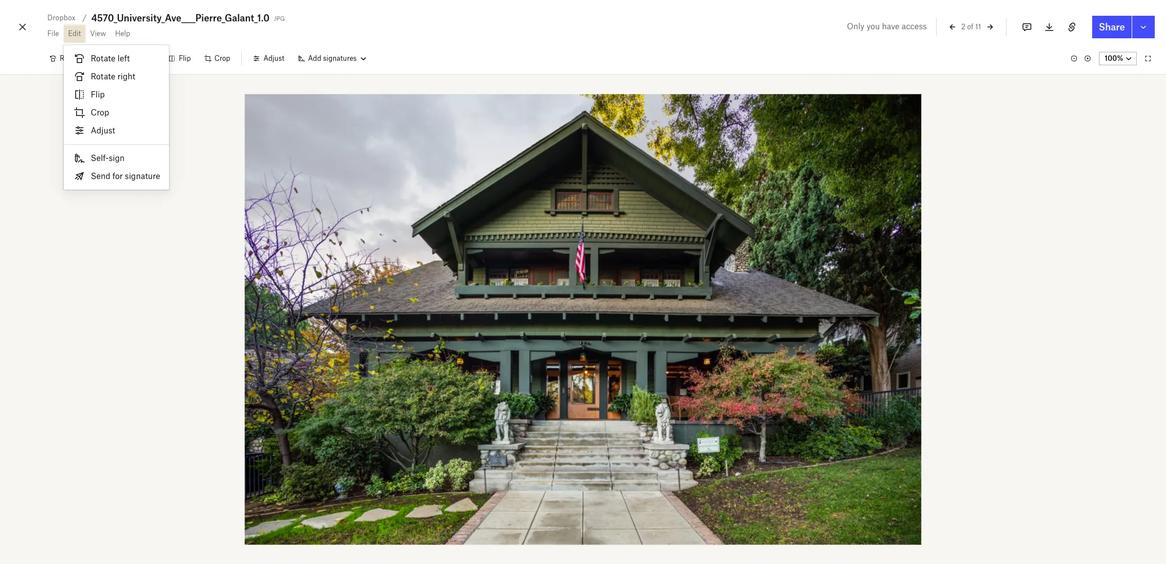 Task type: describe. For each thing, give the bounding box(es) containing it.
sign
[[109, 153, 125, 163]]

view
[[90, 29, 106, 38]]

crop menu item
[[64, 104, 169, 122]]

jpg
[[274, 13, 285, 23]]

view button
[[86, 25, 111, 43]]

adjust menu item
[[64, 122, 169, 140]]

send for signature
[[91, 171, 160, 181]]

11
[[975, 22, 981, 31]]

share button
[[1092, 16, 1132, 38]]

close image
[[16, 18, 29, 36]]

you
[[867, 21, 880, 31]]

crop button
[[198, 50, 237, 68]]

crop inside crop menu item
[[91, 108, 109, 117]]

access
[[902, 21, 927, 31]]

adjust inside button
[[263, 54, 284, 63]]

rotate left inside menu item
[[91, 54, 130, 63]]

send
[[91, 171, 110, 181]]

dropbox button
[[43, 11, 80, 25]]

only
[[847, 21, 865, 31]]

self-sign menu item
[[64, 149, 169, 167]]

signatures
[[323, 54, 357, 63]]

left inside button
[[83, 54, 93, 63]]

have
[[882, 21, 900, 31]]

edit
[[68, 29, 81, 38]]

of
[[967, 22, 974, 31]]

only you have access
[[847, 21, 927, 31]]

rotate for rotate left menu item on the top left
[[91, 54, 115, 63]]

adjust button
[[247, 50, 291, 68]]

flip inside button
[[179, 54, 191, 63]]

/ 4570_university_ave____pierre_galant_1.0 jpg
[[82, 12, 285, 24]]

add
[[308, 54, 321, 63]]

2 of 11
[[961, 22, 981, 31]]

4570_university_ave____pierre_galant_1.0
[[91, 12, 270, 24]]

left inside menu item
[[118, 54, 130, 63]]



Task type: vqa. For each thing, say whether or not it's contained in the screenshot.
Rotate left Button
yes



Task type: locate. For each thing, give the bounding box(es) containing it.
file button
[[43, 25, 63, 43]]

1 vertical spatial crop
[[91, 108, 109, 117]]

rotate up rotate right at the left top
[[91, 54, 115, 63]]

rotate down rotate left menu item on the top left
[[91, 72, 115, 81]]

help button
[[111, 25, 135, 43]]

left down view popup button
[[83, 54, 93, 63]]

1 horizontal spatial left
[[118, 54, 130, 63]]

left
[[118, 54, 130, 63], [83, 54, 93, 63]]

add signatures
[[308, 54, 357, 63]]

rotate left down edit popup button
[[60, 54, 93, 63]]

rotate inside button
[[60, 54, 81, 63]]

flip
[[179, 54, 191, 63], [91, 90, 105, 99]]

rotate left button
[[43, 50, 100, 68]]

/
[[82, 13, 87, 23]]

100% button
[[1099, 52, 1137, 65]]

0 horizontal spatial adjust
[[91, 126, 115, 135]]

0 horizontal spatial left
[[83, 54, 93, 63]]

share
[[1099, 21, 1125, 33]]

1 vertical spatial adjust
[[91, 126, 115, 135]]

rotate for rotate right menu item
[[91, 72, 115, 81]]

0 horizontal spatial flip
[[91, 90, 105, 99]]

send for signature menu item
[[64, 167, 169, 185]]

rotate inside menu item
[[91, 72, 115, 81]]

file
[[47, 29, 59, 38]]

1 horizontal spatial crop
[[214, 54, 230, 63]]

100%
[[1105, 54, 1123, 63]]

rotate right
[[91, 72, 135, 81]]

crop right the flip button
[[214, 54, 230, 63]]

flip button
[[162, 50, 198, 68]]

1 horizontal spatial flip
[[179, 54, 191, 63]]

2
[[961, 22, 966, 31]]

flip down rotate right at the left top
[[91, 90, 105, 99]]

dropbox
[[47, 14, 75, 22]]

1 horizontal spatial adjust
[[263, 54, 284, 63]]

add signatures button
[[291, 50, 373, 68]]

0 horizontal spatial crop
[[91, 108, 109, 117]]

self-sign
[[91, 153, 125, 163]]

rotate down edit popup button
[[60, 54, 81, 63]]

0 vertical spatial crop
[[214, 54, 230, 63]]

adjust inside menu item
[[91, 126, 115, 135]]

rotate left
[[91, 54, 130, 63], [60, 54, 93, 63]]

help
[[115, 29, 130, 38]]

edit button
[[63, 25, 86, 43]]

1 vertical spatial flip
[[91, 90, 105, 99]]

crop inside crop button
[[214, 54, 230, 63]]

rotate left inside button
[[60, 54, 93, 63]]

0 vertical spatial flip
[[179, 54, 191, 63]]

rotate right menu item
[[64, 68, 169, 86]]

adjust left add
[[263, 54, 284, 63]]

adjust down crop menu item
[[91, 126, 115, 135]]

crop
[[214, 54, 230, 63], [91, 108, 109, 117]]

flip left crop button
[[179, 54, 191, 63]]

right
[[118, 72, 135, 81]]

rotate
[[91, 54, 115, 63], [60, 54, 81, 63], [91, 72, 115, 81]]

rotate left up rotate right at the left top
[[91, 54, 130, 63]]

rotate inside menu item
[[91, 54, 115, 63]]

signature
[[125, 171, 160, 181]]

crop down flip menu item
[[91, 108, 109, 117]]

0 vertical spatial adjust
[[263, 54, 284, 63]]

flip menu item
[[64, 86, 169, 104]]

self-
[[91, 153, 109, 163]]

rotate left menu item
[[64, 50, 169, 68]]

left up 'right'
[[118, 54, 130, 63]]

adjust
[[263, 54, 284, 63], [91, 126, 115, 135]]

for
[[112, 171, 123, 181]]

flip inside menu item
[[91, 90, 105, 99]]



